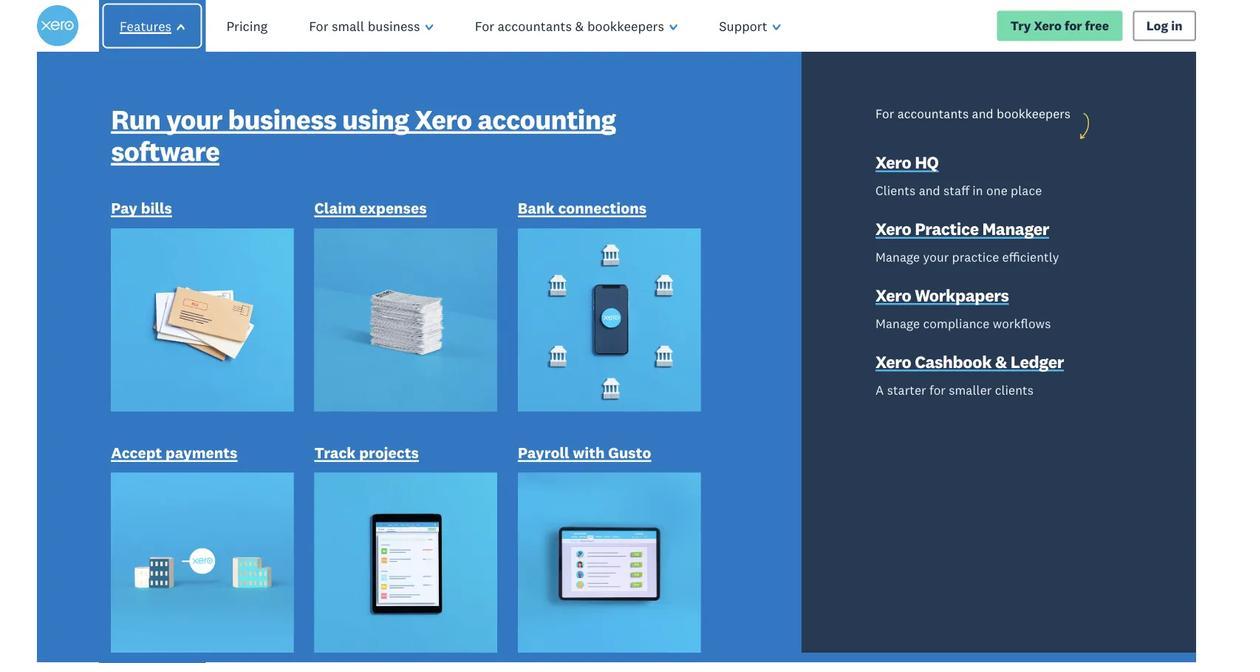 Task type: locate. For each thing, give the bounding box(es) containing it.
0 vertical spatial and
[[972, 105, 994, 121]]

for right off
[[469, 469, 499, 499]]

track projects
[[315, 442, 419, 462]]

0 vertical spatial free
[[1086, 18, 1110, 34]]

software
[[111, 133, 220, 168], [136, 372, 383, 449]]

&
[[575, 17, 584, 34], [996, 350, 1007, 372]]

log
[[1147, 18, 1169, 34]]

0 vertical spatial manage
[[876, 248, 920, 264]]

1 vertical spatial your
[[924, 248, 949, 264]]

1 horizontal spatial free
[[1086, 18, 1110, 34]]

1 vertical spatial accounting
[[136, 316, 450, 394]]

bookkeepers for for accountants and bookkeepers
[[997, 105, 1071, 121]]

1 horizontal spatial business
[[368, 17, 420, 34]]

connections
[[558, 198, 647, 217]]

business inside dropdown button
[[368, 17, 420, 34]]

0 vertical spatial what
[[136, 149, 277, 226]]

0 horizontal spatial for
[[469, 469, 499, 499]]

0 vertical spatial accounting
[[478, 101, 616, 136]]

1 vertical spatial software
[[136, 372, 383, 449]]

business
[[368, 17, 420, 34], [228, 101, 337, 136]]

back to what you love with xero accounting software
[[136, 93, 458, 449]]

gusto
[[609, 442, 652, 462]]

1 horizontal spatial with
[[573, 442, 605, 462]]

for right starter
[[930, 381, 946, 397]]

0 horizontal spatial in
[[973, 182, 984, 198]]

payroll with gusto link
[[518, 442, 652, 465]]

1 horizontal spatial bookkeepers
[[997, 105, 1071, 121]]

0 vertical spatial you
[[290, 149, 392, 226]]

bookkeepers inside dropdown button
[[588, 17, 665, 34]]

features button
[[94, 0, 211, 52]]

free right "plus"
[[303, 498, 344, 527]]

0 horizontal spatial bookkeepers
[[588, 17, 665, 34]]

0 horizontal spatial your
[[166, 101, 222, 136]]

1 horizontal spatial &
[[996, 350, 1007, 372]]

compare
[[335, 594, 389, 609]]

free
[[1086, 18, 1110, 34], [303, 498, 344, 527]]

0 vertical spatial business
[[368, 17, 420, 34]]

2 horizontal spatial for
[[1065, 18, 1083, 34]]

1 vertical spatial with
[[573, 442, 605, 462]]

a xero user decorating a cake with blue icing. social proof badges surrounding the circular image. image
[[629, 52, 1197, 663]]

a starter for smaller clients
[[876, 381, 1034, 397]]

1 vertical spatial &
[[996, 350, 1007, 372]]

1 vertical spatial bookkeepers
[[997, 105, 1071, 121]]

0 vertical spatial bookkeepers
[[588, 17, 665, 34]]

free left log
[[1086, 18, 1110, 34]]

off
[[435, 469, 463, 499]]

all
[[392, 594, 407, 609]]

0 horizontal spatial &
[[575, 17, 584, 34]]

1 vertical spatial manage
[[876, 315, 920, 331]]

try xero for free link
[[998, 11, 1123, 41]]

1 vertical spatial for
[[930, 381, 946, 397]]

limited time offer: get 50% off for 3 months* plus free onboarding when you purchase xero.
[[136, 469, 499, 556]]

xero practice manager
[[876, 217, 1050, 239]]

accountants inside dropdown button
[[498, 17, 572, 34]]

2 manage from the top
[[876, 315, 920, 331]]

for accountants & bookkeepers
[[475, 17, 665, 34]]

1 vertical spatial accountants
[[898, 105, 969, 121]]

0 horizontal spatial for
[[309, 17, 329, 34]]

features
[[120, 17, 172, 34]]

for
[[309, 17, 329, 34], [475, 17, 495, 34], [876, 105, 895, 121]]

payments
[[166, 442, 237, 462]]

for
[[1065, 18, 1083, 34], [930, 381, 946, 397], [469, 469, 499, 499]]

xero.
[[345, 526, 399, 556]]

1 horizontal spatial for
[[475, 17, 495, 34]]

0 horizontal spatial with
[[266, 205, 390, 282]]

2 vertical spatial for
[[469, 469, 499, 499]]

accept payments
[[111, 442, 237, 462]]

run
[[111, 101, 161, 136]]

1 vertical spatial and
[[919, 182, 941, 198]]

0 vertical spatial accountants
[[498, 17, 572, 34]]

1 horizontal spatial accountants
[[898, 105, 969, 121]]

2 horizontal spatial for
[[876, 105, 895, 121]]

1 horizontal spatial for
[[930, 381, 946, 397]]

for accountants and bookkeepers
[[876, 105, 1071, 121]]

learn what xero can do
[[149, 594, 290, 609]]

& inside dropdown button
[[575, 17, 584, 34]]

accountants for and
[[898, 105, 969, 121]]

compliance
[[924, 315, 990, 331]]

to
[[399, 93, 458, 170]]

xero inside "link"
[[1034, 18, 1062, 34]]

for for starter
[[930, 381, 946, 397]]

1 horizontal spatial and
[[972, 105, 994, 121]]

what
[[136, 149, 277, 226], [187, 594, 217, 609]]

0 horizontal spatial free
[[303, 498, 344, 527]]

for right "try"
[[1065, 18, 1083, 34]]

your down practice
[[924, 248, 949, 264]]

can
[[250, 594, 272, 609]]

compare all plans link
[[335, 594, 443, 613]]

0 vertical spatial in
[[1172, 18, 1183, 34]]

1 vertical spatial in
[[973, 182, 984, 198]]

in right log
[[1172, 18, 1183, 34]]

manage compliance workflows
[[876, 315, 1051, 331]]

1 vertical spatial you
[[198, 526, 236, 556]]

1 vertical spatial business
[[228, 101, 337, 136]]

accounting inside back to what you love with xero accounting software
[[136, 316, 450, 394]]

run your business using xero accounting software link
[[111, 101, 728, 171]]

0 horizontal spatial you
[[198, 526, 236, 556]]

your
[[166, 101, 222, 136], [924, 248, 949, 264]]

clients
[[876, 182, 916, 198]]

claim
[[315, 198, 356, 217]]

time
[[223, 469, 271, 499]]

0 vertical spatial for
[[1065, 18, 1083, 34]]

1 horizontal spatial you
[[290, 149, 392, 226]]

and
[[972, 105, 994, 121], [919, 182, 941, 198]]

xero workpapers
[[876, 284, 1009, 305]]

pricing link
[[206, 0, 288, 52]]

free inside "link"
[[1086, 18, 1110, 34]]

business inside run your business using xero accounting software
[[228, 101, 337, 136]]

0 horizontal spatial accountants
[[498, 17, 572, 34]]

for inside dropdown button
[[309, 17, 329, 34]]

0 horizontal spatial business
[[228, 101, 337, 136]]

starter
[[887, 381, 927, 397]]

do
[[275, 594, 290, 609]]

manager
[[983, 217, 1050, 239]]

manage down xero workpapers link
[[876, 315, 920, 331]]

0 vertical spatial &
[[575, 17, 584, 34]]

for for for accountants & bookkeepers
[[475, 17, 495, 34]]

pay bills link
[[111, 198, 172, 221]]

accounting inside run your business using xero accounting software
[[478, 101, 616, 136]]

projects
[[359, 442, 419, 462]]

1 horizontal spatial your
[[924, 248, 949, 264]]

1 vertical spatial free
[[303, 498, 344, 527]]

manage down practice
[[876, 248, 920, 264]]

a
[[876, 381, 884, 397]]

pricing
[[226, 17, 268, 34]]

hq
[[915, 151, 939, 172]]

for inside try xero for free "link"
[[1065, 18, 1083, 34]]

0 vertical spatial with
[[266, 205, 390, 282]]

0 horizontal spatial accounting
[[136, 316, 450, 394]]

0 vertical spatial your
[[166, 101, 222, 136]]

your inside run your business using xero accounting software
[[166, 101, 222, 136]]

support button
[[699, 0, 802, 52]]

claim expenses
[[315, 198, 427, 217]]

for for for accountants and bookkeepers
[[876, 105, 895, 121]]

cashbook
[[915, 350, 992, 372]]

accounting
[[478, 101, 616, 136], [136, 316, 450, 394]]

business for your
[[228, 101, 337, 136]]

you inside the 'limited time offer: get 50% off for 3 months* plus free onboarding when you purchase xero.'
[[198, 526, 236, 556]]

you
[[290, 149, 392, 226], [198, 526, 236, 556]]

xero
[[1034, 18, 1062, 34], [415, 101, 472, 136], [876, 151, 912, 172], [876, 217, 912, 239], [136, 260, 266, 338], [876, 284, 912, 305], [876, 350, 912, 372], [220, 594, 247, 609]]

accept payments link
[[111, 442, 237, 465]]

for inside dropdown button
[[475, 17, 495, 34]]

manage
[[876, 248, 920, 264], [876, 315, 920, 331]]

xero inside back to what you love with xero accounting software
[[136, 260, 266, 338]]

bookkeepers
[[588, 17, 665, 34], [997, 105, 1071, 121]]

bank connections
[[518, 198, 647, 217]]

in left one
[[973, 182, 984, 198]]

1 manage from the top
[[876, 248, 920, 264]]

1 horizontal spatial accounting
[[478, 101, 616, 136]]

payroll
[[518, 442, 570, 462]]

learn
[[149, 594, 184, 609]]

your right run
[[166, 101, 222, 136]]

in
[[1172, 18, 1183, 34], [973, 182, 984, 198]]

0 vertical spatial software
[[111, 133, 220, 168]]



Task type: vqa. For each thing, say whether or not it's contained in the screenshot.


Task type: describe. For each thing, give the bounding box(es) containing it.
xero cashbook & ledger link
[[876, 350, 1064, 375]]

bank
[[518, 198, 555, 217]]

business for small
[[368, 17, 420, 34]]

learn what xero can do link
[[136, 587, 304, 617]]

bank connections link
[[518, 198, 647, 221]]

place
[[1011, 182, 1042, 198]]

3
[[136, 498, 148, 527]]

for accountants & bookkeepers button
[[454, 0, 699, 52]]

love
[[136, 205, 253, 282]]

practice
[[915, 217, 979, 239]]

plus
[[251, 498, 297, 527]]

using
[[342, 101, 409, 136]]

expenses
[[360, 198, 427, 217]]

claim expenses link
[[315, 198, 427, 221]]

0 horizontal spatial and
[[919, 182, 941, 198]]

months*
[[154, 498, 245, 527]]

your for manage
[[924, 248, 949, 264]]

pay
[[111, 198, 137, 217]]

manage for workpapers
[[876, 315, 920, 331]]

free inside the 'limited time offer: get 50% off for 3 months* plus free onboarding when you purchase xero.'
[[303, 498, 344, 527]]

try
[[1011, 18, 1032, 34]]

xero cashbook & ledger
[[876, 350, 1064, 372]]

for small business button
[[288, 0, 454, 52]]

pay bills
[[111, 198, 172, 217]]

purchase
[[242, 526, 339, 556]]

support
[[719, 17, 768, 34]]

staff
[[944, 182, 970, 198]]

manage for practice
[[876, 248, 920, 264]]

1 vertical spatial what
[[187, 594, 217, 609]]

for for for small business
[[309, 17, 329, 34]]

bills
[[141, 198, 172, 217]]

clients and staff in one place
[[876, 182, 1042, 198]]

xero inside run your business using xero accounting software
[[415, 101, 472, 136]]

50%
[[382, 469, 429, 499]]

bookkeepers for for accountants & bookkeepers
[[588, 17, 665, 34]]

xero hq
[[876, 151, 939, 172]]

software inside run your business using xero accounting software
[[111, 133, 220, 168]]

track
[[315, 442, 356, 462]]

offer:
[[277, 469, 332, 499]]

accountants for &
[[498, 17, 572, 34]]

limited
[[136, 469, 217, 499]]

for for xero
[[1065, 18, 1083, 34]]

when
[[136, 526, 192, 556]]

back
[[249, 93, 386, 170]]

xero workpapers link
[[876, 284, 1009, 309]]

small
[[332, 17, 365, 34]]

track projects link
[[315, 442, 419, 465]]

plans
[[410, 594, 443, 609]]

& for accountants
[[575, 17, 584, 34]]

you inside back to what you love with xero accounting software
[[290, 149, 392, 226]]

onboarding
[[350, 498, 470, 527]]

efficiently
[[1003, 248, 1060, 264]]

workflows
[[993, 315, 1051, 331]]

compare all plans
[[335, 594, 443, 609]]

for inside the 'limited time offer: get 50% off for 3 months* plus free onboarding when you purchase xero.'
[[469, 469, 499, 499]]

clients
[[995, 381, 1034, 397]]

xero practice manager link
[[876, 217, 1050, 242]]

1 horizontal spatial in
[[1172, 18, 1183, 34]]

log in link
[[1133, 11, 1197, 41]]

& for cashbook
[[996, 350, 1007, 372]]

for small business
[[309, 17, 420, 34]]

xero homepage image
[[37, 5, 78, 47]]

accept
[[111, 442, 162, 462]]

manage your practice efficiently
[[876, 248, 1060, 264]]

log in
[[1147, 18, 1183, 34]]

one
[[987, 182, 1008, 198]]

workpapers
[[915, 284, 1009, 305]]

xero hq link
[[876, 151, 939, 176]]

practice
[[952, 248, 1000, 264]]

get
[[338, 469, 376, 499]]

run your business using xero accounting software
[[111, 101, 616, 168]]

your for run
[[166, 101, 222, 136]]

what inside back to what you love with xero accounting software
[[136, 149, 277, 226]]

with inside back to what you love with xero accounting software
[[266, 205, 390, 282]]

try xero for free
[[1011, 18, 1110, 34]]

software inside back to what you love with xero accounting software
[[136, 372, 383, 449]]

ledger
[[1011, 350, 1064, 372]]

payroll with gusto
[[518, 442, 652, 462]]

smaller
[[949, 381, 992, 397]]



